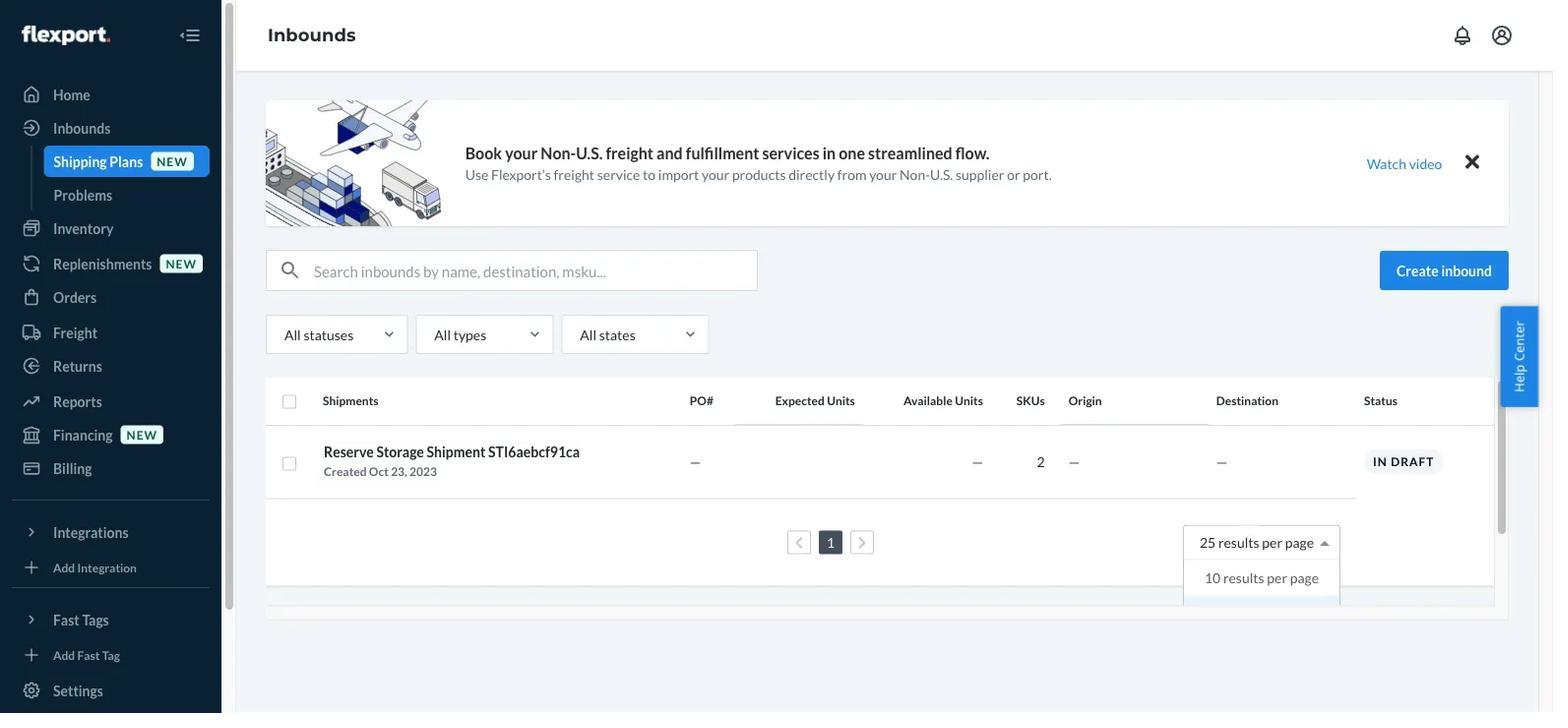 Task type: describe. For each thing, give the bounding box(es) containing it.
available
[[904, 394, 953, 408]]

close navigation image
[[178, 24, 202, 47]]

or
[[1007, 166, 1021, 183]]

per inside option
[[1267, 570, 1288, 587]]

import
[[659, 166, 699, 183]]

flexport's
[[491, 166, 551, 183]]

add fast tag
[[53, 648, 120, 663]]

reserve storage shipment sti6aebcf91ca created oct 23, 2023
[[324, 444, 580, 479]]

directly
[[789, 166, 835, 183]]

list box containing 10 results per page
[[1184, 561, 1340, 703]]

supplier
[[956, 166, 1005, 183]]

all states
[[580, 326, 636, 343]]

1 link
[[823, 535, 839, 551]]

inventory link
[[12, 213, 210, 244]]

settings link
[[12, 675, 210, 707]]

square image
[[282, 395, 297, 410]]

add integration link
[[12, 556, 210, 580]]

1
[[827, 535, 835, 551]]

returns link
[[12, 351, 210, 382]]

new for shipping plans
[[157, 154, 188, 168]]

origin
[[1069, 394, 1102, 408]]

tag
[[102, 648, 120, 663]]

billing link
[[12, 453, 210, 484]]

status
[[1365, 394, 1398, 408]]

add for add integration
[[53, 561, 75, 575]]

from
[[838, 166, 867, 183]]

25 results per page inside list box
[[1205, 606, 1319, 622]]

2 horizontal spatial your
[[870, 166, 897, 183]]

expected units
[[776, 394, 855, 408]]

shipment
[[427, 444, 486, 461]]

available units
[[904, 394, 983, 408]]

services
[[763, 144, 820, 163]]

one
[[839, 144, 865, 163]]

0 horizontal spatial inbounds
[[53, 120, 111, 136]]

financing
[[53, 427, 113, 444]]

1 vertical spatial inbounds link
[[12, 112, 210, 144]]

products
[[732, 166, 786, 183]]

0 horizontal spatial u.s.
[[576, 144, 603, 163]]

all for all statuses
[[285, 326, 301, 343]]

add fast tag link
[[12, 644, 210, 668]]

home link
[[12, 79, 210, 110]]

in
[[1374, 455, 1388, 469]]

po#
[[690, 394, 714, 408]]

add for add fast tag
[[53, 648, 75, 663]]

sti6aebcf91ca
[[488, 444, 580, 461]]

open account menu image
[[1491, 24, 1514, 47]]

freight
[[53, 324, 98, 341]]

book
[[465, 144, 502, 163]]

10 results per page
[[1205, 570, 1319, 587]]

results for 10 results per page option
[[1224, 570, 1265, 587]]

streamlined
[[869, 144, 953, 163]]

freight link
[[12, 317, 210, 349]]

billing
[[53, 460, 92, 477]]

integration
[[77, 561, 137, 575]]

watch video
[[1367, 155, 1443, 172]]

settings
[[53, 683, 103, 700]]

fast tags
[[53, 612, 109, 629]]

to
[[643, 166, 656, 183]]

integrations button
[[12, 517, 210, 548]]

4 — from the left
[[1217, 454, 1228, 471]]

home
[[53, 86, 90, 103]]

returns
[[53, 358, 102, 375]]

shipping plans
[[54, 153, 143, 170]]

1 vertical spatial 25 results per page option
[[1184, 596, 1340, 632]]

states
[[599, 326, 636, 343]]

expected
[[776, 394, 825, 408]]

all for all types
[[434, 326, 451, 343]]

flexport logo image
[[22, 26, 110, 45]]

created
[[324, 465, 367, 479]]

oct
[[369, 465, 389, 479]]

watch
[[1367, 155, 1407, 172]]

2 — from the left
[[972, 454, 983, 471]]

25 for the bottom 25 results per page option
[[1205, 606, 1221, 622]]

1 vertical spatial freight
[[554, 166, 595, 183]]

integrations
[[53, 524, 129, 541]]

0 vertical spatial per
[[1263, 535, 1283, 551]]

0 vertical spatial 25 results per page
[[1200, 535, 1314, 551]]

25 for topmost 25 results per page option
[[1200, 535, 1216, 551]]

watch video button
[[1354, 149, 1456, 178]]

0 vertical spatial page
[[1286, 535, 1314, 551]]

inventory
[[53, 220, 114, 237]]

fulfillment
[[686, 144, 760, 163]]

port.
[[1023, 166, 1052, 183]]

Search inbounds by name, destination, msku... text field
[[314, 251, 757, 290]]

in
[[823, 144, 836, 163]]



Task type: vqa. For each thing, say whether or not it's contained in the screenshot.
ALL STATUSES
yes



Task type: locate. For each thing, give the bounding box(es) containing it.
results
[[1219, 535, 1260, 551], [1224, 570, 1265, 587], [1224, 606, 1265, 622]]

1 vertical spatial inbounds
[[53, 120, 111, 136]]

use
[[465, 166, 489, 183]]

all for all states
[[580, 326, 597, 343]]

per down 10 results per page
[[1267, 606, 1288, 622]]

2 all from the left
[[434, 326, 451, 343]]

new
[[157, 154, 188, 168], [166, 256, 197, 271], [127, 428, 158, 442]]

results for topmost 25 results per page option
[[1219, 535, 1260, 551]]

page up 10 results per page
[[1286, 535, 1314, 551]]

2 vertical spatial new
[[127, 428, 158, 442]]

page
[[1286, 535, 1314, 551], [1291, 570, 1319, 587], [1291, 606, 1319, 622]]

help center button
[[1501, 306, 1539, 407]]

3 — from the left
[[1069, 454, 1080, 471]]

square image
[[282, 456, 297, 472]]

2 vertical spatial page
[[1291, 606, 1319, 622]]

problems link
[[44, 179, 210, 211]]

new down the reports link
[[127, 428, 158, 442]]

2 vertical spatial per
[[1267, 606, 1288, 622]]

1 all from the left
[[285, 326, 301, 343]]

1 vertical spatial add
[[53, 648, 75, 663]]

page right 10 at right
[[1291, 570, 1319, 587]]

25 down 10 at right
[[1205, 606, 1221, 622]]

replenishments
[[53, 256, 152, 272]]

1 vertical spatial page
[[1291, 570, 1319, 587]]

25 results per page option
[[1200, 535, 1314, 551], [1184, 596, 1340, 632]]

units right expected
[[827, 394, 855, 408]]

25 inside option
[[1205, 606, 1221, 622]]

results up 10 results per page
[[1219, 535, 1260, 551]]

add inside add fast tag link
[[53, 648, 75, 663]]

add integration
[[53, 561, 137, 575]]

1 vertical spatial per
[[1267, 570, 1288, 587]]

2 units from the left
[[955, 394, 983, 408]]

2 add from the top
[[53, 648, 75, 663]]

2 vertical spatial results
[[1224, 606, 1265, 622]]

add
[[53, 561, 75, 575], [53, 648, 75, 663]]

page down 10 results per page
[[1291, 606, 1319, 622]]

and
[[657, 144, 683, 163]]

1 units from the left
[[827, 394, 855, 408]]

per up 10 results per page
[[1263, 535, 1283, 551]]

— down the po#
[[690, 454, 701, 471]]

reports
[[53, 393, 102, 410]]

25 results per page option up 10 results per page
[[1200, 535, 1314, 551]]

create
[[1397, 262, 1439, 279]]

0 vertical spatial freight
[[606, 144, 654, 163]]

1 horizontal spatial freight
[[606, 144, 654, 163]]

results for the bottom 25 results per page option
[[1224, 606, 1265, 622]]

2 horizontal spatial all
[[580, 326, 597, 343]]

2023
[[410, 465, 437, 479]]

— right 2
[[1069, 454, 1080, 471]]

0 vertical spatial new
[[157, 154, 188, 168]]

your
[[505, 144, 538, 163], [702, 166, 730, 183], [870, 166, 897, 183]]

all left statuses
[[285, 326, 301, 343]]

list box
[[1184, 561, 1340, 703]]

u.s. down streamlined
[[930, 166, 953, 183]]

reports link
[[12, 386, 210, 417]]

inbounds link
[[268, 24, 356, 46], [12, 112, 210, 144]]

problems
[[54, 187, 112, 203]]

0 horizontal spatial all
[[285, 326, 301, 343]]

1 horizontal spatial all
[[434, 326, 451, 343]]

None field
[[1240, 526, 1260, 560]]

open notifications image
[[1451, 24, 1475, 47]]

new up orders link
[[166, 256, 197, 271]]

help center
[[1511, 321, 1529, 393]]

your right "from"
[[870, 166, 897, 183]]

1 vertical spatial 25 results per page
[[1205, 606, 1319, 622]]

add inside 'add integration' link
[[53, 561, 75, 575]]

— left 2
[[972, 454, 983, 471]]

close image
[[1466, 150, 1480, 174]]

1 horizontal spatial units
[[955, 394, 983, 408]]

0 vertical spatial 25
[[1200, 535, 1216, 551]]

non- up flexport's
[[541, 144, 576, 163]]

in draft
[[1374, 455, 1435, 469]]

all types
[[434, 326, 487, 343]]

1 vertical spatial non-
[[900, 166, 930, 183]]

all left the types
[[434, 326, 451, 343]]

0 vertical spatial inbounds
[[268, 24, 356, 46]]

1 vertical spatial results
[[1224, 570, 1265, 587]]

new for financing
[[127, 428, 158, 442]]

help
[[1511, 365, 1529, 393]]

storage
[[377, 444, 424, 461]]

u.s. up service
[[576, 144, 603, 163]]

25 results per page up 10 results per page
[[1200, 535, 1314, 551]]

your up flexport's
[[505, 144, 538, 163]]

fast left tags
[[53, 612, 79, 629]]

fast
[[53, 612, 79, 629], [77, 648, 100, 663]]

1 vertical spatial 25
[[1205, 606, 1221, 622]]

all statuses
[[285, 326, 354, 343]]

center
[[1511, 321, 1529, 361]]

25 results per page
[[1200, 535, 1314, 551], [1205, 606, 1319, 622]]

1 vertical spatial new
[[166, 256, 197, 271]]

1 vertical spatial fast
[[77, 648, 100, 663]]

25 results per page down 10 results per page
[[1205, 606, 1319, 622]]

new right plans
[[157, 154, 188, 168]]

— down destination
[[1217, 454, 1228, 471]]

0 vertical spatial u.s.
[[576, 144, 603, 163]]

per
[[1263, 535, 1283, 551], [1267, 570, 1288, 587], [1267, 606, 1288, 622]]

create inbound button
[[1380, 251, 1509, 290]]

freight left service
[[554, 166, 595, 183]]

1 vertical spatial u.s.
[[930, 166, 953, 183]]

results down 10 results per page
[[1224, 606, 1265, 622]]

1 horizontal spatial non-
[[900, 166, 930, 183]]

0 horizontal spatial non-
[[541, 144, 576, 163]]

chevron left image
[[795, 536, 804, 550]]

1 horizontal spatial u.s.
[[930, 166, 953, 183]]

freight
[[606, 144, 654, 163], [554, 166, 595, 183]]

25 results per page option down 10 results per page
[[1184, 596, 1340, 632]]

all
[[285, 326, 301, 343], [434, 326, 451, 343], [580, 326, 597, 343]]

non- down streamlined
[[900, 166, 930, 183]]

1 — from the left
[[690, 454, 701, 471]]

types
[[454, 326, 487, 343]]

2
[[1037, 454, 1045, 471]]

tags
[[82, 612, 109, 629]]

3 all from the left
[[580, 326, 597, 343]]

add up settings
[[53, 648, 75, 663]]

1 add from the top
[[53, 561, 75, 575]]

units for available units
[[955, 394, 983, 408]]

plans
[[110, 153, 143, 170]]

10
[[1205, 570, 1221, 587]]

25
[[1200, 535, 1216, 551], [1205, 606, 1221, 622]]

statuses
[[304, 326, 354, 343]]

25 up 10 at right
[[1200, 535, 1216, 551]]

inbound
[[1442, 262, 1493, 279]]

units
[[827, 394, 855, 408], [955, 394, 983, 408]]

shipping
[[54, 153, 107, 170]]

all left states
[[580, 326, 597, 343]]

shipments
[[323, 394, 379, 408]]

0 horizontal spatial freight
[[554, 166, 595, 183]]

0 horizontal spatial inbounds link
[[12, 112, 210, 144]]

fast tags button
[[12, 605, 210, 636]]

0 vertical spatial non-
[[541, 144, 576, 163]]

destination
[[1217, 394, 1279, 408]]

0 horizontal spatial your
[[505, 144, 538, 163]]

0 vertical spatial results
[[1219, 535, 1260, 551]]

video
[[1410, 155, 1443, 172]]

page inside option
[[1291, 570, 1319, 587]]

u.s.
[[576, 144, 603, 163], [930, 166, 953, 183]]

0 vertical spatial add
[[53, 561, 75, 575]]

new for replenishments
[[166, 256, 197, 271]]

orders
[[53, 289, 97, 306]]

units right available
[[955, 394, 983, 408]]

0 vertical spatial fast
[[53, 612, 79, 629]]

1 horizontal spatial inbounds
[[268, 24, 356, 46]]

results right 10 at right
[[1224, 570, 1265, 587]]

23,
[[391, 465, 407, 479]]

book your non-u.s. freight and fulfillment services in one streamlined flow. use flexport's freight service to import your products directly from your non-u.s. supplier or port.
[[465, 144, 1052, 183]]

service
[[597, 166, 640, 183]]

inbounds
[[268, 24, 356, 46], [53, 120, 111, 136]]

0 horizontal spatial units
[[827, 394, 855, 408]]

fast inside dropdown button
[[53, 612, 79, 629]]

chevron right image
[[858, 536, 867, 550]]

reserve
[[324, 444, 374, 461]]

per right 10 at right
[[1267, 570, 1288, 587]]

create inbound
[[1397, 262, 1493, 279]]

10 results per page option
[[1184, 561, 1340, 596]]

flow.
[[956, 144, 990, 163]]

0 vertical spatial 25 results per page option
[[1200, 535, 1314, 551]]

add left the integration
[[53, 561, 75, 575]]

1 horizontal spatial inbounds link
[[268, 24, 356, 46]]

units for expected units
[[827, 394, 855, 408]]

0 vertical spatial inbounds link
[[268, 24, 356, 46]]

1 horizontal spatial your
[[702, 166, 730, 183]]

fast left tag
[[77, 648, 100, 663]]

freight up service
[[606, 144, 654, 163]]

orders link
[[12, 282, 210, 313]]

your down fulfillment
[[702, 166, 730, 183]]

skus
[[1017, 394, 1045, 408]]

draft
[[1391, 455, 1435, 469]]



